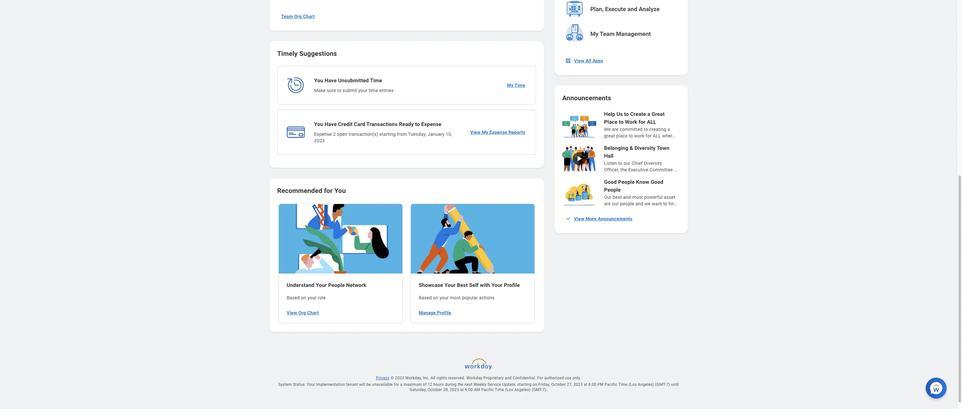 Task type: vqa. For each thing, say whether or not it's contained in the screenshot.
rightmost Good
yes



Task type: locate. For each thing, give the bounding box(es) containing it.
recommended for you list
[[275, 203, 539, 325]]

2 good from the left
[[651, 179, 664, 185]]

view for view my expense reports
[[470, 130, 481, 135]]

footer
[[259, 356, 699, 410]]

0 horizontal spatial most
[[450, 296, 461, 301]]

your left time
[[359, 88, 368, 93]]

your for understand your people network
[[308, 296, 317, 301]]

january
[[428, 132, 445, 137]]

until
[[671, 383, 679, 388]]

during
[[445, 383, 457, 388]]

0 vertical spatial org
[[294, 14, 302, 19]]

on for showcase
[[433, 296, 439, 301]]

6:00 down next
[[465, 388, 473, 393]]

a left maximum
[[400, 383, 403, 388]]

0 horizontal spatial your
[[308, 296, 317, 301]]

7)
[[667, 383, 670, 388]]

announcements down people
[[598, 217, 633, 222]]

october
[[552, 383, 566, 388], [428, 388, 442, 393]]

2023
[[314, 138, 325, 144], [395, 376, 405, 381], [574, 383, 583, 388], [450, 388, 459, 393]]

your
[[359, 88, 368, 93], [308, 296, 317, 301], [440, 296, 449, 301]]

expense left reports
[[490, 130, 508, 135]]

10,
[[446, 132, 452, 137]]

on down showcase
[[433, 296, 439, 301]]

we
[[645, 202, 651, 207]]

(gmt- left until
[[656, 383, 667, 388]]

0 horizontal spatial profile
[[437, 311, 452, 316]]

for right 'recommended'
[[324, 187, 333, 195]]

1 vertical spatial …
[[674, 167, 678, 173]]

your up manage profile
[[440, 296, 449, 301]]

1 horizontal spatial are
[[612, 127, 619, 132]]

1 horizontal spatial (los
[[629, 383, 637, 388]]

1 vertical spatial have
[[325, 121, 337, 128]]

… inside help us to create a great place to work for all we are committed to creating a great place to work for all wher …
[[673, 133, 676, 139]]

1 horizontal spatial team
[[600, 30, 615, 37]]

people left know
[[619, 179, 635, 185]]

town
[[657, 145, 670, 151]]

0 vertical spatial …
[[673, 133, 676, 139]]

view right 10,
[[470, 130, 481, 135]]

your left 'role'
[[308, 296, 317, 301]]

belonging
[[605, 145, 629, 151]]

1 horizontal spatial expense
[[422, 121, 442, 128]]

pacific
[[605, 383, 618, 388], [481, 388, 494, 393]]

1 vertical spatial the
[[458, 383, 464, 388]]

0 vertical spatial angeles)
[[638, 383, 655, 388]]

view right nbox image
[[574, 58, 585, 63]]

0 vertical spatial profile
[[504, 283, 520, 289]]

2 vertical spatial my
[[482, 130, 489, 135]]

1 vertical spatial 6:00
[[465, 388, 473, 393]]

people
[[619, 179, 635, 185], [605, 187, 621, 193], [328, 283, 345, 289]]

based down understand
[[287, 296, 300, 301]]

1 vertical spatial most
[[450, 296, 461, 301]]

0 vertical spatial our
[[624, 161, 631, 166]]

chart inside team org chart button
[[303, 14, 315, 19]]

october down authorized
[[552, 383, 566, 388]]

view for view all apps
[[574, 58, 585, 63]]

1 vertical spatial all
[[431, 376, 436, 381]]

0 horizontal spatial team
[[281, 14, 293, 19]]

our down best at the top right
[[612, 202, 619, 207]]

1 vertical spatial you
[[314, 121, 323, 128]]

most inside recommended for you 'list'
[[450, 296, 461, 301]]

1 horizontal spatial on
[[433, 296, 439, 301]]

0 vertical spatial most
[[633, 195, 643, 200]]

system
[[278, 383, 292, 388]]

of
[[423, 383, 427, 388]]

2 horizontal spatial on
[[533, 383, 538, 388]]

listen
[[605, 161, 617, 166]]

0 horizontal spatial on
[[301, 296, 306, 301]]

belonging & diversity town hall listen to our chief diversity officer, the executive committee …
[[605, 145, 678, 173]]

recommended
[[277, 187, 323, 195]]

work
[[625, 119, 638, 125]]

at left pm
[[584, 383, 588, 388]]

and inside privacy © 2023 workday, inc. all rights reserved. workday proprietary and confidential. for authorized use only. system status: your implementation tenant will be unavailable for a maximum of 12 hours during the next weekly service update; starting on friday, october 27, 2023 at 6:00 pm pacific time (los angeles) (gmt-7) until saturday, october 28, 2023 at 6:00 am pacific time (los angeles) (gmt-7).
[[505, 376, 512, 381]]

most
[[633, 195, 643, 200], [450, 296, 461, 301]]

a
[[648, 111, 651, 117], [668, 127, 671, 132], [400, 383, 403, 388]]

0 horizontal spatial our
[[612, 202, 619, 207]]

1 vertical spatial my
[[507, 83, 514, 88]]

people up our
[[605, 187, 621, 193]]

1 have from the top
[[325, 78, 337, 84]]

2 horizontal spatial your
[[440, 296, 449, 301]]

0 vertical spatial october
[[552, 383, 566, 388]]

unavailable
[[372, 383, 393, 388]]

asset
[[664, 195, 676, 200]]

view my expense reports button
[[468, 126, 528, 139]]

for down ©
[[394, 383, 399, 388]]

pacific down service
[[481, 388, 494, 393]]

friday,
[[539, 383, 551, 388]]

place
[[617, 133, 628, 139]]

27,
[[567, 383, 573, 388]]

the down reserved.
[[458, 383, 464, 388]]

make
[[314, 88, 326, 93]]

0 horizontal spatial based
[[287, 296, 300, 301]]

0 horizontal spatial a
[[400, 383, 403, 388]]

have for unsubmitted
[[325, 78, 337, 84]]

angeles) down confidential.
[[515, 388, 531, 393]]

team org chart button
[[279, 10, 318, 23]]

view all apps
[[574, 58, 604, 63]]

2 horizontal spatial expense
[[490, 130, 508, 135]]

0 horizontal spatial all
[[431, 376, 436, 381]]

2 horizontal spatial my
[[591, 30, 599, 37]]

great
[[652, 111, 665, 117]]

our left chief
[[624, 161, 631, 166]]

and up update;
[[505, 376, 512, 381]]

6:00 left pm
[[589, 383, 597, 388]]

0 horizontal spatial pacific
[[481, 388, 494, 393]]

diversity down work
[[635, 145, 656, 151]]

and left "analyze"
[[628, 6, 638, 12]]

status:
[[293, 383, 306, 388]]

your up 'role'
[[316, 283, 327, 289]]

the right officer,
[[621, 167, 627, 173]]

1 vertical spatial at
[[460, 388, 464, 393]]

0 horizontal spatial expense
[[314, 132, 332, 137]]

1 vertical spatial angeles)
[[515, 388, 531, 393]]

for down create
[[639, 119, 646, 125]]

1 vertical spatial org
[[298, 311, 306, 316]]

1 vertical spatial (los
[[505, 388, 514, 393]]

october down hours
[[428, 388, 442, 393]]

1 horizontal spatial at
[[584, 383, 588, 388]]

1 horizontal spatial most
[[633, 195, 643, 200]]

announcements element
[[563, 111, 680, 207]]

1 horizontal spatial good
[[651, 179, 664, 185]]

0 vertical spatial all
[[586, 58, 592, 63]]

profile right "with"
[[504, 283, 520, 289]]

0 horizontal spatial (gmt-
[[532, 388, 543, 393]]

your right "with"
[[492, 283, 503, 289]]

1 good from the left
[[605, 179, 617, 185]]

0 vertical spatial pacific
[[605, 383, 618, 388]]

network
[[346, 283, 367, 289]]

saturday,
[[410, 388, 427, 393]]

starting down confidential.
[[518, 383, 532, 388]]

all inside view all apps 'button'
[[586, 58, 592, 63]]

pacific right pm
[[605, 383, 618, 388]]

all right inc.
[[431, 376, 436, 381]]

us
[[617, 111, 623, 117]]

(los
[[629, 383, 637, 388], [505, 388, 514, 393]]

1 horizontal spatial a
[[648, 111, 651, 117]]

1 vertical spatial (gmt-
[[532, 388, 543, 393]]

most inside the good people know good people our best and most powerful asset are our people and we want to hir …
[[633, 195, 643, 200]]

all left apps
[[586, 58, 592, 63]]

2 based from the left
[[419, 296, 432, 301]]

people inside recommended for you 'list'
[[328, 283, 345, 289]]

0 vertical spatial all
[[647, 119, 657, 125]]

nbox image
[[565, 58, 572, 64]]

all
[[586, 58, 592, 63], [431, 376, 436, 381]]

transaction(s)
[[349, 132, 378, 137]]

are right we
[[612, 127, 619, 132]]

1 vertical spatial announcements
[[598, 217, 633, 222]]

org
[[294, 14, 302, 19], [298, 311, 306, 316]]

chart
[[303, 14, 315, 19], [307, 311, 319, 316]]

1 vertical spatial team
[[600, 30, 615, 37]]

be
[[367, 383, 371, 388]]

0 vertical spatial my
[[591, 30, 599, 37]]

you have unsubmitted time
[[314, 78, 382, 84]]

(gmt- down friday, on the right
[[532, 388, 543, 393]]

diversity up committee
[[644, 161, 663, 166]]

apps
[[593, 58, 604, 63]]

popular
[[462, 296, 478, 301]]

great
[[605, 133, 615, 139]]

good down officer,
[[605, 179, 617, 185]]

and
[[628, 6, 638, 12], [624, 195, 631, 200], [636, 202, 644, 207], [505, 376, 512, 381]]

0 horizontal spatial the
[[458, 383, 464, 388]]

privacy link
[[376, 376, 390, 381]]

help us to create a great place to work for all we are committed to creating a great place to work for all wher …
[[605, 111, 676, 139]]

view down based on your role
[[287, 311, 297, 316]]

1 horizontal spatial starting
[[518, 383, 532, 388]]

have up 2
[[325, 121, 337, 128]]

my for my time
[[507, 83, 514, 88]]

chart for view org chart
[[307, 311, 319, 316]]

from
[[397, 132, 407, 137]]

on left friday, on the right
[[533, 383, 538, 388]]

a up wher
[[668, 127, 671, 132]]

0 vertical spatial people
[[619, 179, 635, 185]]

0 vertical spatial are
[[612, 127, 619, 132]]

0 vertical spatial you
[[314, 78, 323, 84]]

view inside recommended for you 'list'
[[287, 311, 297, 316]]

analyze
[[639, 6, 660, 12]]

my team management button
[[563, 22, 681, 46]]

chart inside view org chart button
[[307, 311, 319, 316]]

profile right manage
[[437, 311, 452, 316]]

your right status:
[[307, 383, 315, 388]]

self
[[469, 283, 479, 289]]

to right listen on the right top of page
[[619, 161, 623, 166]]

(los right pm
[[629, 383, 637, 388]]

expense up january
[[422, 121, 442, 128]]

1 vertical spatial a
[[668, 127, 671, 132]]

have for credit
[[325, 121, 337, 128]]

view right chevron down small image
[[574, 217, 585, 222]]

expense
[[422, 121, 442, 128], [490, 130, 508, 135], [314, 132, 332, 137]]

announcements up help
[[563, 94, 612, 102]]

1 based from the left
[[287, 296, 300, 301]]

have up sure
[[325, 78, 337, 84]]

0 vertical spatial 6:00
[[589, 383, 597, 388]]

0 vertical spatial chart
[[303, 14, 315, 19]]

to left the hir
[[664, 202, 668, 207]]

good down committee
[[651, 179, 664, 185]]

you
[[314, 78, 323, 84], [314, 121, 323, 128], [335, 187, 346, 195]]

know
[[636, 179, 650, 185]]

1 horizontal spatial based
[[419, 296, 432, 301]]

2 vertical spatial …
[[674, 202, 677, 207]]

are inside help us to create a great place to work for all we are committed to creating a great place to work for all wher …
[[612, 127, 619, 132]]

1 horizontal spatial our
[[624, 161, 631, 166]]

starting inside expense 2 open transaction(s) starting from tuesday, january 10, 2023
[[380, 132, 396, 137]]

my inside button
[[482, 130, 489, 135]]

0 horizontal spatial october
[[428, 388, 442, 393]]

view inside 'button'
[[574, 58, 585, 63]]

confidential.
[[513, 376, 537, 381]]

based down showcase
[[419, 296, 432, 301]]

all
[[647, 119, 657, 125], [653, 133, 661, 139]]

0 horizontal spatial 6:00
[[465, 388, 473, 393]]

management
[[616, 30, 651, 37]]

at down reserved.
[[460, 388, 464, 393]]

my time button
[[505, 79, 528, 92]]

make sure to submit your time entries
[[314, 88, 394, 93]]

our inside belonging & diversity town hall listen to our chief diversity officer, the executive committee …
[[624, 161, 631, 166]]

a left great
[[648, 111, 651, 117]]

all up creating
[[647, 119, 657, 125]]

0 horizontal spatial starting
[[380, 132, 396, 137]]

1 horizontal spatial all
[[586, 58, 592, 63]]

unsubmitted
[[338, 78, 369, 84]]

people left network
[[328, 283, 345, 289]]

0 vertical spatial at
[[584, 383, 588, 388]]

1 horizontal spatial the
[[621, 167, 627, 173]]

most down best
[[450, 296, 461, 301]]

2 vertical spatial a
[[400, 383, 403, 388]]

angeles) left 7)
[[638, 383, 655, 388]]

6:00
[[589, 383, 597, 388], [465, 388, 473, 393]]

are down our
[[605, 202, 611, 207]]

plan, execute and analyze button
[[563, 0, 681, 21]]

showcase your best self with your profile
[[419, 283, 520, 289]]

our inside the good people know good people our best and most powerful asset are our people and we want to hir …
[[612, 202, 619, 207]]

1 horizontal spatial my
[[507, 83, 514, 88]]

starting inside privacy © 2023 workday, inc. all rights reserved. workday proprietary and confidential. for authorized use only. system status: your implementation tenant will be unavailable for a maximum of 12 hours during the next weekly service update; starting on friday, october 27, 2023 at 6:00 pm pacific time (los angeles) (gmt-7) until saturday, october 28, 2023 at 6:00 am pacific time (los angeles) (gmt-7).
[[518, 383, 532, 388]]

understand
[[287, 283, 315, 289]]

view my expense reports
[[470, 130, 526, 135]]

use
[[565, 376, 572, 381]]

0 vertical spatial starting
[[380, 132, 396, 137]]

time
[[369, 88, 378, 93]]

tuesday,
[[408, 132, 427, 137]]

0 horizontal spatial are
[[605, 202, 611, 207]]

chevron down small image
[[565, 216, 572, 222]]

good people know good people our best and most powerful asset are our people and we want to hir …
[[605, 179, 677, 207]]

0 vertical spatial a
[[648, 111, 651, 117]]

0 vertical spatial (los
[[629, 383, 637, 388]]

service
[[488, 383, 501, 388]]

(los down update;
[[505, 388, 514, 393]]

2 vertical spatial people
[[328, 283, 345, 289]]

on
[[301, 296, 306, 301], [433, 296, 439, 301], [533, 383, 538, 388]]

0 vertical spatial the
[[621, 167, 627, 173]]

most up people
[[633, 195, 643, 200]]

on down understand
[[301, 296, 306, 301]]

suggestions
[[300, 50, 337, 58]]

view for view org chart
[[287, 311, 297, 316]]

and left we
[[636, 202, 644, 207]]

0 horizontal spatial my
[[482, 130, 489, 135]]

all down creating
[[653, 133, 661, 139]]

1 vertical spatial chart
[[307, 311, 319, 316]]

to right sure
[[337, 88, 342, 93]]

1 vertical spatial are
[[605, 202, 611, 207]]

implementation
[[316, 383, 345, 388]]

0 vertical spatial diversity
[[635, 145, 656, 151]]

1 horizontal spatial profile
[[504, 283, 520, 289]]

view
[[574, 58, 585, 63], [470, 130, 481, 135], [574, 217, 585, 222], [287, 311, 297, 316]]

0 horizontal spatial good
[[605, 179, 617, 185]]

1 vertical spatial our
[[612, 202, 619, 207]]

org inside recommended for you 'list'
[[298, 311, 306, 316]]

view inside button
[[470, 130, 481, 135]]

starting down 'transactions'
[[380, 132, 396, 137]]

creating
[[650, 127, 667, 132]]

based for understand your people network
[[287, 296, 300, 301]]

expense left 2
[[314, 132, 332, 137]]

weekly
[[474, 383, 487, 388]]

1 horizontal spatial angeles)
[[638, 383, 655, 388]]

and inside plan, execute and analyze "button"
[[628, 6, 638, 12]]

2 have from the top
[[325, 121, 337, 128]]

… inside belonging & diversity town hall listen to our chief diversity officer, the executive committee …
[[674, 167, 678, 173]]

committee
[[650, 167, 673, 173]]



Task type: describe. For each thing, give the bounding box(es) containing it.
announcements inside button
[[598, 217, 633, 222]]

for right work
[[646, 133, 652, 139]]

people
[[621, 202, 635, 207]]

based on your most popular actions
[[419, 296, 495, 301]]

1 horizontal spatial your
[[359, 88, 368, 93]]

hir
[[669, 202, 674, 207]]

view for view more announcements
[[574, 217, 585, 222]]

expense 2 open transaction(s) starting from tuesday, january 10, 2023
[[314, 132, 452, 144]]

for inside privacy © 2023 workday, inc. all rights reserved. workday proprietary and confidential. for authorized use only. system status: your implementation tenant will be unavailable for a maximum of 12 hours during the next weekly service update; starting on friday, october 27, 2023 at 6:00 pm pacific time (los angeles) (gmt-7) until saturday, october 28, 2023 at 6:00 am pacific time (los angeles) (gmt-7).
[[394, 383, 399, 388]]

only.
[[573, 376, 582, 381]]

pm
[[598, 383, 604, 388]]

to down "committed"
[[629, 133, 633, 139]]

am
[[474, 388, 480, 393]]

to up work
[[644, 127, 648, 132]]

will
[[359, 383, 366, 388]]

1 vertical spatial diversity
[[644, 161, 663, 166]]

to right us
[[625, 111, 629, 117]]

your inside privacy © 2023 workday, inc. all rights reserved. workday proprietary and confidential. for authorized use only. system status: your implementation tenant will be unavailable for a maximum of 12 hours during the next weekly service update; starting on friday, october 27, 2023 at 6:00 pm pacific time (los angeles) (gmt-7) until saturday, october 28, 2023 at 6:00 am pacific time (los angeles) (gmt-7).
[[307, 383, 315, 388]]

©
[[391, 376, 394, 381]]

org for team
[[294, 14, 302, 19]]

view all apps button
[[563, 54, 608, 67]]

expense inside button
[[490, 130, 508, 135]]

chart for team org chart
[[303, 14, 315, 19]]

view more announcements button
[[563, 213, 637, 226]]

7).
[[543, 388, 548, 393]]

manage profile
[[419, 311, 452, 316]]

hall
[[605, 153, 614, 159]]

sure
[[327, 88, 336, 93]]

28,
[[444, 388, 449, 393]]

privacy
[[376, 376, 390, 381]]

0 vertical spatial team
[[281, 14, 293, 19]]

and up people
[[624, 195, 631, 200]]

2023 inside expense 2 open transaction(s) starting from tuesday, january 10, 2023
[[314, 138, 325, 144]]

best
[[613, 195, 622, 200]]

rights
[[437, 376, 447, 381]]

entries
[[380, 88, 394, 93]]

0 vertical spatial announcements
[[563, 94, 612, 102]]

best
[[457, 283, 468, 289]]

help
[[605, 111, 616, 117]]

are inside the good people know good people our best and most powerful asset are our people and we want to hir …
[[605, 202, 611, 207]]

next
[[465, 383, 473, 388]]

manage profile button
[[416, 307, 454, 320]]

0 horizontal spatial (los
[[505, 388, 514, 393]]

time inside button
[[515, 83, 526, 88]]

plan, execute and analyze
[[591, 6, 660, 12]]

more
[[586, 217, 597, 222]]

my for my team management
[[591, 30, 599, 37]]

to up tuesday,
[[415, 121, 420, 128]]

ready
[[399, 121, 414, 128]]

&
[[630, 145, 634, 151]]

work
[[635, 133, 645, 139]]

showcase
[[419, 283, 443, 289]]

1 horizontal spatial pacific
[[605, 383, 618, 388]]

1 horizontal spatial 6:00
[[589, 383, 597, 388]]

you have credit card transactions ready to expense
[[314, 121, 442, 128]]

expense inside expense 2 open transaction(s) starting from tuesday, january 10, 2023
[[314, 132, 332, 137]]

your left best
[[445, 283, 456, 289]]

update;
[[502, 383, 517, 388]]

inc.
[[423, 376, 430, 381]]

0 horizontal spatial angeles)
[[515, 388, 531, 393]]

tenant
[[347, 383, 358, 388]]

1 horizontal spatial october
[[552, 383, 566, 388]]

… inside the good people know good people our best and most powerful asset are our people and we want to hir …
[[674, 202, 677, 207]]

timely suggestions
[[277, 50, 337, 58]]

with
[[480, 283, 490, 289]]

chief
[[632, 161, 643, 166]]

1 vertical spatial october
[[428, 388, 442, 393]]

for
[[538, 376, 544, 381]]

officer,
[[605, 167, 620, 173]]

workday
[[467, 376, 483, 381]]

you for you have unsubmitted time
[[314, 78, 323, 84]]

wher
[[663, 133, 673, 139]]

want
[[652, 202, 662, 207]]

team org chart
[[281, 14, 315, 19]]

hours
[[434, 383, 444, 388]]

recommended for you
[[277, 187, 346, 195]]

0 vertical spatial (gmt-
[[656, 383, 667, 388]]

card
[[354, 121, 365, 128]]

0 horizontal spatial at
[[460, 388, 464, 393]]

2
[[333, 132, 336, 137]]

you for you have credit card transactions ready to expense
[[314, 121, 323, 128]]

based for showcase your best self with your profile
[[419, 296, 432, 301]]

manage
[[419, 311, 436, 316]]

footer containing privacy © 2023 workday, inc. all rights reserved. workday proprietary and confidential. for authorized use only. system status: your implementation tenant will be unavailable for a maximum of 12 hours during the next weekly service update; starting on friday, october 27, 2023 at 6:00 pm pacific time (los angeles) (gmt-7) until saturday, october 28, 2023 at 6:00 am pacific time (los angeles) (gmt-7).
[[259, 356, 699, 410]]

on inside privacy © 2023 workday, inc. all rights reserved. workday proprietary and confidential. for authorized use only. system status: your implementation tenant will be unavailable for a maximum of 12 hours during the next weekly service update; starting on friday, october 27, 2023 at 6:00 pm pacific time (los angeles) (gmt-7) until saturday, october 28, 2023 at 6:00 am pacific time (los angeles) (gmt-7).
[[533, 383, 538, 388]]

1 vertical spatial pacific
[[481, 388, 494, 393]]

12
[[428, 383, 433, 388]]

view org chart button
[[284, 307, 322, 320]]

on for understand
[[301, 296, 306, 301]]

1 vertical spatial all
[[653, 133, 661, 139]]

my time
[[507, 83, 526, 88]]

all inside privacy © 2023 workday, inc. all rights reserved. workday proprietary and confidential. for authorized use only. system status: your implementation tenant will be unavailable for a maximum of 12 hours during the next weekly service update; starting on friday, october 27, 2023 at 6:00 pm pacific time (los angeles) (gmt-7) until saturday, october 28, 2023 at 6:00 am pacific time (los angeles) (gmt-7).
[[431, 376, 436, 381]]

reports
[[509, 130, 526, 135]]

1 vertical spatial people
[[605, 187, 621, 193]]

the inside privacy © 2023 workday, inc. all rights reserved. workday proprietary and confidential. for authorized use only. system status: your implementation tenant will be unavailable for a maximum of 12 hours during the next weekly service update; starting on friday, october 27, 2023 at 6:00 pm pacific time (los angeles) (gmt-7) until saturday, october 28, 2023 at 6:00 am pacific time (los angeles) (gmt-7).
[[458, 383, 464, 388]]

committed
[[620, 127, 643, 132]]

view more announcements
[[574, 217, 633, 222]]

create
[[631, 111, 646, 117]]

submit
[[343, 88, 357, 93]]

the inside belonging & diversity town hall listen to our chief diversity officer, the executive committee …
[[621, 167, 627, 173]]

actions
[[479, 296, 495, 301]]

maximum
[[404, 383, 422, 388]]

executive
[[629, 167, 649, 173]]

to inside the good people know good people our best and most powerful asset are our people and we want to hir …
[[664, 202, 668, 207]]

timely
[[277, 50, 298, 58]]

we
[[605, 127, 611, 132]]

org for view
[[298, 311, 306, 316]]

profile inside manage profile button
[[437, 311, 452, 316]]

your for showcase your best self with your profile
[[440, 296, 449, 301]]

understand your people network
[[287, 283, 367, 289]]

2 horizontal spatial a
[[668, 127, 671, 132]]

a inside privacy © 2023 workday, inc. all rights reserved. workday proprietary and confidential. for authorized use only. system status: your implementation tenant will be unavailable for a maximum of 12 hours during the next weekly service update; starting on friday, october 27, 2023 at 6:00 pm pacific time (los angeles) (gmt-7) until saturday, october 28, 2023 at 6:00 am pacific time (los angeles) (gmt-7).
[[400, 383, 403, 388]]

media play image
[[576, 155, 584, 163]]

2 vertical spatial you
[[335, 187, 346, 195]]

powerful
[[645, 195, 663, 200]]

to down us
[[619, 119, 624, 125]]

plan,
[[591, 6, 604, 12]]

to inside belonging & diversity town hall listen to our chief diversity officer, the executive committee …
[[619, 161, 623, 166]]

our
[[605, 195, 612, 200]]

open
[[337, 132, 348, 137]]



